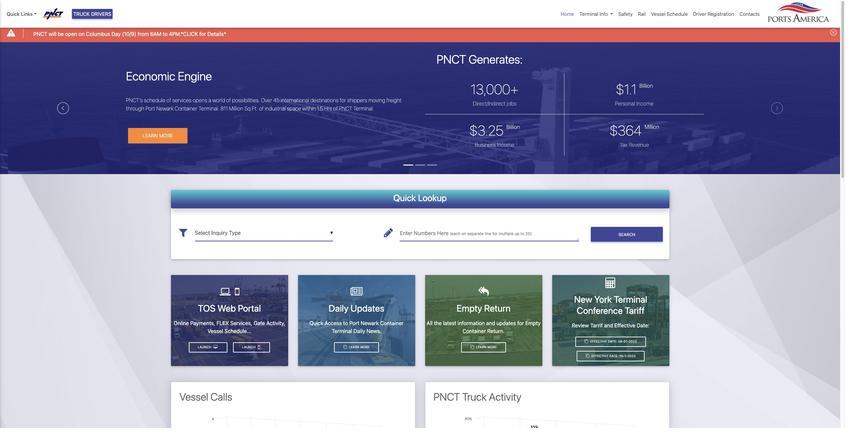 Task type: locate. For each thing, give the bounding box(es) containing it.
effective up 01-
[[615, 323, 636, 329]]

2 vertical spatial quick
[[310, 321, 323, 327]]

for right updates
[[518, 321, 524, 327]]

1 horizontal spatial million
[[645, 124, 660, 130]]

learn more button
[[128, 128, 188, 144]]

1 horizontal spatial learn more link
[[462, 343, 506, 353]]

for inside all the latest information and updates for empty container return.
[[518, 321, 524, 327]]

will
[[49, 31, 56, 37]]

1 horizontal spatial truck
[[463, 391, 487, 404]]

2 horizontal spatial to
[[521, 232, 525, 237]]

date: left 06-
[[608, 340, 618, 344]]

1 vertical spatial container
[[381, 321, 404, 327]]

0 vertical spatial terminal
[[580, 11, 599, 17]]

container up news.
[[381, 321, 404, 327]]

date: inside effective date: 10-1-2023 link
[[610, 355, 619, 358]]

0 horizontal spatial income
[[497, 142, 515, 148]]

to right access
[[343, 321, 348, 327]]

vessel down flex
[[208, 329, 223, 334]]

and right tarrif
[[605, 323, 613, 329]]

date: left 10-
[[610, 355, 619, 358]]

to
[[163, 31, 168, 37], [521, 232, 525, 237], [343, 321, 348, 327]]

to inside enter numbers here (each on separate line for multiple up to 20)
[[521, 232, 525, 237]]

terminal inside terminal info link
[[580, 11, 599, 17]]

quick left links
[[7, 11, 20, 17]]

1 vertical spatial 2023
[[628, 355, 636, 358]]

vessel inside online payments, flex services, gate activity, vessel schedule...
[[208, 329, 223, 334]]

of down the over
[[259, 106, 264, 112]]

a
[[209, 98, 211, 104]]

1 horizontal spatial port
[[350, 321, 360, 327]]

pnct truck activity
[[434, 391, 522, 404]]

0 vertical spatial port
[[146, 106, 155, 112]]

0 vertical spatial effective
[[615, 323, 636, 329]]

to for 20)
[[521, 232, 525, 237]]

1 vertical spatial vessel
[[208, 329, 223, 334]]

terminal left the info
[[580, 11, 599, 17]]

pnct inside alert
[[33, 31, 47, 37]]

truck
[[73, 11, 90, 17], [463, 391, 487, 404]]

2 horizontal spatial container
[[463, 329, 486, 335]]

learn more link down quick access to port newark container terminal daily news.
[[334, 343, 379, 353]]

0 horizontal spatial launch link
[[189, 343, 228, 353]]

for
[[200, 31, 206, 37], [340, 98, 346, 104], [493, 232, 498, 237], [518, 321, 524, 327]]

and up return. on the right bottom of the page
[[487, 321, 495, 327]]

0 vertical spatial on
[[79, 31, 85, 37]]

economic
[[126, 69, 175, 83]]

sq.ft.
[[245, 106, 258, 112]]

1 horizontal spatial learn more
[[348, 346, 370, 350]]

0 vertical spatial container
[[175, 106, 197, 112]]

0 horizontal spatial on
[[79, 31, 85, 37]]

numbers
[[414, 231, 436, 237]]

conference
[[577, 306, 623, 316]]

possibilities.
[[232, 98, 260, 104]]

0 horizontal spatial empty
[[457, 303, 482, 314]]

2 learn more link from the left
[[462, 343, 506, 353]]

0 vertical spatial date:
[[637, 323, 650, 329]]

container down 'information'
[[463, 329, 486, 335]]

more for empty return
[[488, 346, 497, 350]]

1 vertical spatial quick
[[394, 193, 416, 203]]

0 horizontal spatial newark
[[156, 106, 174, 112]]

0 horizontal spatial learn more
[[143, 133, 173, 139]]

terminal inside 'new york terminal conference tariff'
[[614, 294, 648, 305]]

0 vertical spatial 2023
[[629, 340, 637, 344]]

1 vertical spatial on
[[462, 232, 467, 237]]

0 horizontal spatial learn
[[143, 133, 158, 139]]

2 horizontal spatial clone image
[[585, 340, 589, 344]]

to for 4pm.*click
[[163, 31, 168, 37]]

direct/indirect
[[473, 101, 506, 107]]

newark down schedule
[[156, 106, 174, 112]]

clone image down quick access to port newark container terminal daily news.
[[344, 346, 347, 350]]

york
[[595, 294, 612, 305]]

1 vertical spatial income
[[497, 142, 515, 148]]

quick inside quick access to port newark container terminal daily news.
[[310, 321, 323, 327]]

quick links link
[[7, 10, 37, 18]]

0 horizontal spatial truck
[[73, 11, 90, 17]]

0 horizontal spatial terminal.
[[199, 106, 219, 112]]

on right open
[[79, 31, 85, 37]]

port down schedule
[[146, 106, 155, 112]]

learn more link for updates
[[334, 343, 379, 353]]

pnct
[[33, 31, 47, 37], [437, 52, 466, 67], [339, 106, 352, 112], [434, 391, 460, 404]]

more for daily updates
[[361, 346, 370, 350]]

updates
[[351, 303, 385, 314]]

pnct for pnct will be open on columbus day (10/9) from 6am to 4pm.*click for details*
[[33, 31, 47, 37]]

new
[[574, 294, 593, 305]]

2023 for 1-
[[628, 355, 636, 358]]

learn for daily updates
[[349, 346, 360, 350]]

search button
[[591, 227, 663, 242]]

1 horizontal spatial learn
[[349, 346, 360, 350]]

2 vertical spatial to
[[343, 321, 348, 327]]

2 vertical spatial vessel
[[180, 391, 208, 404]]

newark up news.
[[361, 321, 379, 327]]

1 horizontal spatial daily
[[354, 329, 365, 335]]

million up revenue
[[645, 124, 660, 130]]

terminal.
[[199, 106, 219, 112], [354, 106, 374, 112]]

to inside alert
[[163, 31, 168, 37]]

clone image up clone image
[[585, 340, 589, 344]]

income down $3.25 billion
[[497, 142, 515, 148]]

effective down tarrif
[[591, 340, 608, 344]]

for inside pnct's schedule of services opens a world of possibilities.                                 over 45 international destinations for shippers moving freight through port newark container terminal.                                 811 million sq.ft. of industrial space within 1.5 hrs of pnct terminal.
[[340, 98, 346, 104]]

international
[[281, 98, 309, 104]]

0 vertical spatial million
[[229, 106, 243, 112]]

online payments, flex services, gate activity, vessel schedule...
[[174, 321, 285, 334]]

0 horizontal spatial million
[[229, 106, 243, 112]]

0 horizontal spatial daily
[[329, 303, 349, 314]]

empty right updates
[[526, 321, 541, 327]]

port inside quick access to port newark container terminal daily news.
[[350, 321, 360, 327]]

effective for effective date: 10-1-2023
[[592, 355, 609, 358]]

effective inside effective date: 06-01-2023 link
[[591, 340, 608, 344]]

terminal up the tariff
[[614, 294, 648, 305]]

0 horizontal spatial learn more link
[[334, 343, 379, 353]]

1 vertical spatial port
[[350, 321, 360, 327]]

enter
[[400, 231, 413, 237]]

0 horizontal spatial port
[[146, 106, 155, 112]]

1 learn more link from the left
[[334, 343, 379, 353]]

vessel calls
[[180, 391, 232, 404]]

1 horizontal spatial income
[[637, 101, 654, 107]]

1 horizontal spatial quick
[[310, 321, 323, 327]]

0 vertical spatial daily
[[329, 303, 349, 314]]

day
[[112, 31, 121, 37]]

None text field
[[400, 225, 579, 242]]

0 vertical spatial truck
[[73, 11, 90, 17]]

1 vertical spatial terminal
[[614, 294, 648, 305]]

terminal down access
[[332, 329, 352, 335]]

0 vertical spatial billion
[[640, 83, 653, 89]]

container down services on the left
[[175, 106, 197, 112]]

income for $3.25
[[497, 142, 515, 148]]

of left services on the left
[[167, 98, 171, 104]]

on
[[79, 31, 85, 37], [462, 232, 467, 237]]

for right line
[[493, 232, 498, 237]]

1 horizontal spatial and
[[605, 323, 613, 329]]

launch left desktop icon
[[198, 346, 212, 350]]

vessel left calls
[[180, 391, 208, 404]]

and
[[487, 321, 495, 327], [605, 323, 613, 329]]

launch left the mobile icon
[[242, 346, 257, 350]]

for left details*
[[200, 31, 206, 37]]

1 horizontal spatial empty
[[526, 321, 541, 327]]

1 vertical spatial empty
[[526, 321, 541, 327]]

2023 right 10-
[[628, 355, 636, 358]]

1 vertical spatial to
[[521, 232, 525, 237]]

over
[[261, 98, 272, 104]]

learn
[[143, 133, 158, 139], [349, 346, 360, 350], [476, 346, 487, 350]]

learn down quick access to port newark container terminal daily news.
[[349, 346, 360, 350]]

daily
[[329, 303, 349, 314], [354, 329, 365, 335]]

pnct's
[[126, 98, 143, 104]]

2023 right 06-
[[629, 340, 637, 344]]

daily left news.
[[354, 329, 365, 335]]

on inside enter numbers here (each on separate line for multiple up to 20)
[[462, 232, 467, 237]]

0 horizontal spatial terminal
[[332, 329, 352, 335]]

1 horizontal spatial container
[[381, 321, 404, 327]]

terminal. down a
[[199, 106, 219, 112]]

None text field
[[195, 225, 333, 242]]

1 horizontal spatial to
[[343, 321, 348, 327]]

2 horizontal spatial more
[[488, 346, 497, 350]]

0 vertical spatial quick
[[7, 11, 20, 17]]

destinations
[[311, 98, 339, 104]]

0 horizontal spatial billion
[[507, 124, 520, 130]]

terminal
[[580, 11, 599, 17], [614, 294, 648, 305], [332, 329, 352, 335]]

welcome to port newmark container terminal image
[[0, 42, 841, 211]]

0 horizontal spatial to
[[163, 31, 168, 37]]

tariff
[[625, 306, 645, 316]]

launch link down schedule...
[[233, 343, 270, 353]]

payments,
[[190, 321, 215, 327]]

empty return
[[457, 303, 511, 314]]

1-
[[625, 355, 628, 358]]

safety link
[[616, 8, 636, 20]]

safety
[[619, 11, 633, 17]]

$364 million
[[610, 122, 660, 139]]

billion inside $1.1 billion
[[640, 83, 653, 89]]

truck drivers link
[[72, 9, 113, 19]]

learn more
[[143, 133, 173, 139], [348, 346, 370, 350], [475, 346, 497, 350]]

1 vertical spatial million
[[645, 124, 660, 130]]

terminal. down shippers
[[354, 106, 374, 112]]

1 horizontal spatial terminal
[[580, 11, 599, 17]]

of right hrs
[[333, 106, 338, 112]]

tos web portal
[[198, 303, 261, 314]]

vessel schedule link
[[649, 8, 691, 20]]

1 vertical spatial truck
[[463, 391, 487, 404]]

1 vertical spatial billion
[[507, 124, 520, 130]]

billion down jobs
[[507, 124, 520, 130]]

billion for $3.25
[[507, 124, 520, 130]]

1 horizontal spatial on
[[462, 232, 467, 237]]

pnct for pnct truck activity
[[434, 391, 460, 404]]

0 horizontal spatial more
[[159, 133, 173, 139]]

to right the 6am
[[163, 31, 168, 37]]

desktop image
[[214, 346, 218, 350]]

vessel for calls
[[180, 391, 208, 404]]

quick inside quick links link
[[7, 11, 20, 17]]

port down "daily updates"
[[350, 321, 360, 327]]

truck left activity at the right bottom
[[463, 391, 487, 404]]

1 vertical spatial daily
[[354, 329, 365, 335]]

on right '(each'
[[462, 232, 467, 237]]

tos
[[198, 303, 216, 314]]

billion for $1.1
[[640, 83, 653, 89]]

1 vertical spatial effective
[[591, 340, 608, 344]]

schedule
[[144, 98, 165, 104]]

million inside pnct's schedule of services opens a world of possibilities.                                 over 45 international destinations for shippers moving freight through port newark container terminal.                                 811 million sq.ft. of industrial space within 1.5 hrs of pnct terminal.
[[229, 106, 243, 112]]

quick left lookup
[[394, 193, 416, 203]]

newark
[[156, 106, 174, 112], [361, 321, 379, 327]]

learn more inside button
[[143, 133, 173, 139]]

learn more for daily updates
[[348, 346, 370, 350]]

vessel
[[652, 11, 666, 17], [208, 329, 223, 334], [180, 391, 208, 404]]

date: inside effective date: 06-01-2023 link
[[608, 340, 618, 344]]

0 horizontal spatial and
[[487, 321, 495, 327]]

million right '811'
[[229, 106, 243, 112]]

vessel for schedule
[[652, 11, 666, 17]]

launch for desktop icon
[[198, 346, 212, 350]]

launch link down "payments,"
[[189, 343, 228, 353]]

truck drivers
[[73, 11, 111, 17]]

2 vertical spatial effective
[[592, 355, 609, 358]]

0 vertical spatial newark
[[156, 106, 174, 112]]

daily up access
[[329, 303, 349, 314]]

13,000+
[[471, 81, 519, 97]]

business income
[[475, 142, 515, 148]]

learn down through
[[143, 133, 158, 139]]

truck left the drivers
[[73, 11, 90, 17]]

enter numbers here (each on separate line for multiple up to 20)
[[400, 231, 532, 237]]

1 launch from the left
[[242, 346, 257, 350]]

vessel right 'rail'
[[652, 11, 666, 17]]

0 horizontal spatial clone image
[[344, 346, 347, 350]]

1 horizontal spatial billion
[[640, 83, 653, 89]]

clone image down all the latest information and updates for empty container return.
[[471, 346, 474, 350]]

1 horizontal spatial terminal.
[[354, 106, 374, 112]]

mobile image
[[258, 345, 260, 350]]

schedule...
[[225, 329, 251, 334]]

news.
[[367, 329, 382, 335]]

container inside quick access to port newark container terminal daily news.
[[381, 321, 404, 327]]

empty up 'information'
[[457, 303, 482, 314]]

links
[[21, 11, 33, 17]]

2 horizontal spatial quick
[[394, 193, 416, 203]]

2 vertical spatial date:
[[610, 355, 619, 358]]

1 horizontal spatial clone image
[[471, 346, 474, 350]]

0 vertical spatial to
[[163, 31, 168, 37]]

flex
[[217, 321, 229, 327]]

quick left access
[[310, 321, 323, 327]]

clone image for daily updates
[[344, 346, 347, 350]]

for inside alert
[[200, 31, 206, 37]]

date: for 1-
[[610, 355, 619, 358]]

launch for the mobile icon
[[242, 346, 257, 350]]

billion inside $3.25 billion
[[507, 124, 520, 130]]

0 horizontal spatial container
[[175, 106, 197, 112]]

2 horizontal spatial learn
[[476, 346, 487, 350]]

2 vertical spatial terminal
[[332, 329, 352, 335]]

income down $1.1 billion
[[637, 101, 654, 107]]

billion right $1.1 at the top right
[[640, 83, 653, 89]]

learn more link down all the latest information and updates for empty container return.
[[462, 343, 506, 353]]

review tarrif and effective date:
[[572, 323, 650, 329]]

1 horizontal spatial launch
[[242, 346, 257, 350]]

0 vertical spatial income
[[637, 101, 654, 107]]

clone image
[[585, 340, 589, 344], [344, 346, 347, 350], [471, 346, 474, 350]]

return.
[[488, 329, 505, 335]]

1 vertical spatial newark
[[361, 321, 379, 327]]

0 vertical spatial vessel
[[652, 11, 666, 17]]

2 launch from the left
[[198, 346, 212, 350]]

billion
[[640, 83, 653, 89], [507, 124, 520, 130]]

pnct generates:
[[437, 52, 523, 67]]

pnct will be open on columbus day (10/9) from 6am to 4pm.*click for details* alert
[[0, 24, 841, 42]]

0 horizontal spatial launch
[[198, 346, 212, 350]]

1 vertical spatial date:
[[608, 340, 618, 344]]

income
[[637, 101, 654, 107], [497, 142, 515, 148]]

quick
[[7, 11, 20, 17], [394, 193, 416, 203], [310, 321, 323, 327]]

$3.25
[[470, 122, 504, 139]]

2 vertical spatial container
[[463, 329, 486, 335]]

effective date: 06-01-2023 link
[[576, 337, 646, 348]]

million
[[229, 106, 243, 112], [645, 124, 660, 130]]

tax
[[620, 142, 628, 148]]

1 horizontal spatial newark
[[361, 321, 379, 327]]

for left shippers
[[340, 98, 346, 104]]

1 horizontal spatial more
[[361, 346, 370, 350]]

more inside button
[[159, 133, 173, 139]]

to right up
[[521, 232, 525, 237]]

effective inside effective date: 10-1-2023 link
[[592, 355, 609, 358]]

effective right clone image
[[592, 355, 609, 358]]

2023 for 01-
[[629, 340, 637, 344]]

quick links
[[7, 11, 33, 17]]

1 horizontal spatial launch link
[[233, 343, 270, 353]]

clone image inside effective date: 06-01-2023 link
[[585, 340, 589, 344]]

2 horizontal spatial terminal
[[614, 294, 648, 305]]

$1.1 billion
[[616, 81, 653, 97]]

0 horizontal spatial quick
[[7, 11, 20, 17]]

2 horizontal spatial learn more
[[475, 346, 497, 350]]

effective date: 10-1-2023
[[591, 355, 636, 358]]

on inside the pnct will be open on columbus day (10/9) from 6am to 4pm.*click for details* link
[[79, 31, 85, 37]]

date: down the tariff
[[637, 323, 650, 329]]

learn down all the latest information and updates for empty container return.
[[476, 346, 487, 350]]

1 terminal. from the left
[[199, 106, 219, 112]]

lookup
[[418, 193, 447, 203]]

of
[[167, 98, 171, 104], [226, 98, 231, 104], [259, 106, 264, 112], [333, 106, 338, 112]]



Task type: vqa. For each thing, say whether or not it's contained in the screenshot.
DEMURRAGE
no



Task type: describe. For each thing, give the bounding box(es) containing it.
driver registration
[[694, 11, 735, 17]]

6am
[[150, 31, 161, 37]]

within
[[302, 106, 316, 112]]

home link
[[559, 8, 577, 20]]

pnct for pnct generates:
[[437, 52, 466, 67]]

▼
[[330, 231, 333, 236]]

learn inside button
[[143, 133, 158, 139]]

effective for effective date: 06-01-2023
[[591, 340, 608, 344]]

through
[[126, 106, 144, 112]]

newark inside pnct's schedule of services opens a world of possibilities.                                 over 45 international destinations for shippers moving freight through port newark container terminal.                                 811 million sq.ft. of industrial space within 1.5 hrs of pnct terminal.
[[156, 106, 174, 112]]

industrial
[[265, 106, 286, 112]]

web
[[218, 303, 236, 314]]

registration
[[708, 11, 735, 17]]

terminal inside quick access to port newark container terminal daily news.
[[332, 329, 352, 335]]

review
[[572, 323, 589, 329]]

on for columbus
[[79, 31, 85, 37]]

(10/9)
[[122, 31, 136, 37]]

engine
[[178, 69, 212, 83]]

container inside all the latest information and updates for empty container return.
[[463, 329, 486, 335]]

date: for 01-
[[608, 340, 618, 344]]

schedule
[[667, 11, 688, 17]]

effective date: 10-1-2023 link
[[577, 352, 645, 362]]

personal
[[616, 101, 636, 107]]

1 launch link from the left
[[233, 343, 270, 353]]

2 launch link from the left
[[189, 343, 228, 353]]

the
[[434, 321, 442, 327]]

driver
[[694, 11, 707, 17]]

pnct will be open on columbus day (10/9) from 6am to 4pm.*click for details* link
[[33, 30, 226, 38]]

generates:
[[469, 52, 523, 67]]

4pm.*click
[[169, 31, 198, 37]]

personal income
[[616, 101, 654, 107]]

here
[[437, 231, 449, 237]]

quick for quick lookup
[[394, 193, 416, 203]]

811
[[221, 106, 228, 112]]

on for separate
[[462, 232, 467, 237]]

pnct inside pnct's schedule of services opens a world of possibilities.                                 over 45 international destinations for shippers moving freight through port newark container terminal.                                 811 million sq.ft. of industrial space within 1.5 hrs of pnct terminal.
[[339, 106, 352, 112]]

world
[[213, 98, 225, 104]]

learn more for empty return
[[475, 346, 497, 350]]

clone image for empty return
[[471, 346, 474, 350]]

tarrif
[[591, 323, 603, 329]]

0 vertical spatial empty
[[457, 303, 482, 314]]

container inside pnct's schedule of services opens a world of possibilities.                                 over 45 international destinations for shippers moving freight through port newark container terminal.                                 811 million sq.ft. of industrial space within 1.5 hrs of pnct terminal.
[[175, 106, 197, 112]]

line
[[485, 232, 492, 237]]

20)
[[526, 232, 532, 237]]

economic engine
[[126, 69, 212, 83]]

and inside all the latest information and updates for empty container return.
[[487, 321, 495, 327]]

freight
[[387, 98, 402, 104]]

million inside $364 million
[[645, 124, 660, 130]]

port inside pnct's schedule of services opens a world of possibilities.                                 over 45 international destinations for shippers moving freight through port newark container terminal.                                 811 million sq.ft. of industrial space within 1.5 hrs of pnct terminal.
[[146, 106, 155, 112]]

drivers
[[91, 11, 111, 17]]

effective date: 06-01-2023
[[590, 340, 637, 344]]

of up '811'
[[226, 98, 231, 104]]

2 terminal. from the left
[[354, 106, 374, 112]]

space
[[287, 106, 301, 112]]

home
[[561, 11, 575, 17]]

(each
[[450, 232, 461, 237]]

pnct will be open on columbus day (10/9) from 6am to 4pm.*click for details*
[[33, 31, 226, 37]]

up
[[515, 232, 520, 237]]

1.5
[[317, 106, 323, 112]]

online
[[174, 321, 189, 327]]

columbus
[[86, 31, 110, 37]]

portal
[[238, 303, 261, 314]]

clone image for new york terminal conference tariff
[[585, 340, 589, 344]]

moving
[[369, 98, 386, 104]]

information
[[458, 321, 485, 327]]

latest
[[443, 321, 457, 327]]

search
[[619, 233, 636, 237]]

separate
[[468, 232, 484, 237]]

13,000+ direct/indirect jobs
[[471, 81, 519, 107]]

newark inside quick access to port newark container terminal daily news.
[[361, 321, 379, 327]]

clone image
[[586, 355, 590, 358]]

services,
[[230, 321, 252, 327]]

pnct's schedule of services opens a world of possibilities.                                 over 45 international destinations for shippers moving freight through port newark container terminal.                                 811 million sq.ft. of industrial space within 1.5 hrs of pnct terminal.
[[126, 98, 402, 112]]

be
[[58, 31, 64, 37]]

for inside enter numbers here (each on separate line for multiple up to 20)
[[493, 232, 498, 237]]

info
[[600, 11, 608, 17]]

calls
[[211, 391, 232, 404]]

45
[[273, 98, 280, 104]]

vessel schedule
[[652, 11, 688, 17]]

close image
[[831, 29, 837, 36]]

activity,
[[267, 321, 285, 327]]

daily updates
[[329, 303, 385, 314]]

10-
[[620, 355, 625, 358]]

services
[[172, 98, 192, 104]]

income for $1.1
[[637, 101, 654, 107]]

learn for empty return
[[476, 346, 487, 350]]

return
[[485, 303, 511, 314]]

$364
[[610, 122, 642, 139]]

from
[[138, 31, 149, 37]]

daily inside quick access to port newark container terminal daily news.
[[354, 329, 365, 335]]

access
[[325, 321, 342, 327]]

learn more link for return
[[462, 343, 506, 353]]

rail
[[638, 11, 646, 17]]

jobs
[[507, 101, 517, 107]]

gate
[[254, 321, 265, 327]]

quick for quick access to port newark container terminal daily news.
[[310, 321, 323, 327]]

terminal info link
[[577, 8, 616, 20]]

empty inside all the latest information and updates for empty container return.
[[526, 321, 541, 327]]

all
[[427, 321, 433, 327]]

revenue
[[629, 142, 650, 148]]

to inside quick access to port newark container terminal daily news.
[[343, 321, 348, 327]]

contacts
[[740, 11, 760, 17]]

opens
[[193, 98, 207, 104]]

quick for quick links
[[7, 11, 20, 17]]

terminal info
[[580, 11, 608, 17]]

all the latest information and updates for empty container return.
[[427, 321, 541, 335]]

hrs
[[324, 106, 332, 112]]



